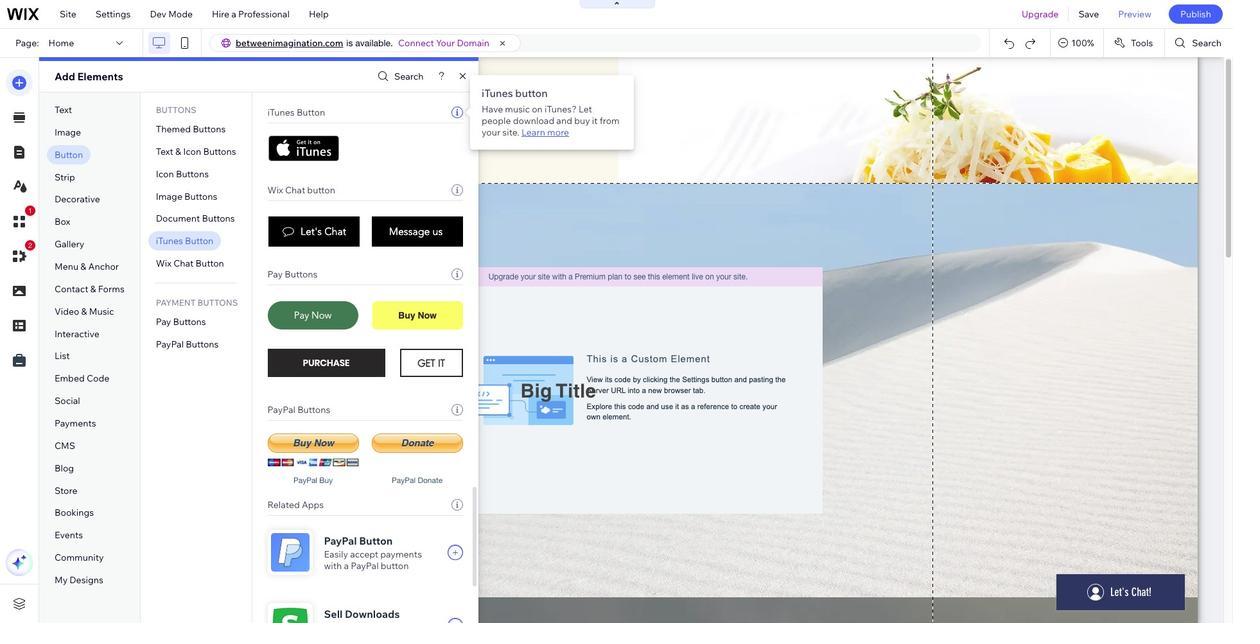 Task type: locate. For each thing, give the bounding box(es) containing it.
a inside paypal button easily accept payments with a paypal button
[[344, 560, 349, 572]]

contact & forms
[[55, 283, 125, 295]]

downloads
[[345, 608, 400, 621]]

0 horizontal spatial text
[[55, 104, 72, 116]]

a right hire
[[232, 8, 236, 20]]

search button down connect
[[375, 67, 424, 86]]

& right menu
[[81, 261, 86, 272]]

1 horizontal spatial pay
[[268, 269, 283, 280]]

0 horizontal spatial itunes
[[156, 235, 183, 247]]

0 vertical spatial pay buttons
[[268, 269, 318, 280]]

search
[[1193, 37, 1222, 49], [395, 71, 424, 82]]

search down publish button
[[1193, 37, 1222, 49]]

& right video
[[81, 306, 87, 317]]

themed
[[156, 123, 191, 135]]

pay buttons
[[268, 269, 318, 280], [156, 316, 206, 328]]

publish button
[[1170, 4, 1224, 24]]

buttons
[[156, 105, 196, 115], [193, 123, 226, 135], [203, 146, 236, 157], [176, 168, 209, 180], [185, 191, 217, 202], [202, 213, 235, 225], [285, 269, 318, 280], [198, 298, 238, 308], [173, 316, 206, 328], [186, 339, 219, 350], [298, 404, 330, 416]]

0 vertical spatial itunes button
[[268, 107, 325, 118]]

paypal
[[156, 339, 184, 350], [268, 404, 296, 416], [294, 476, 317, 485], [392, 476, 416, 485], [324, 535, 357, 548], [351, 560, 379, 572]]

learn
[[522, 127, 546, 138]]

cms
[[55, 440, 75, 452]]

text down themed at top left
[[156, 146, 173, 157]]

0 horizontal spatial pay
[[156, 316, 171, 328]]

0 vertical spatial itunes
[[482, 87, 513, 100]]

0 vertical spatial button
[[516, 87, 548, 100]]

0 vertical spatial search
[[1193, 37, 1222, 49]]

video & music
[[55, 306, 114, 317]]

payments
[[381, 549, 422, 560]]

learn more
[[522, 127, 569, 138]]

text for text
[[55, 104, 72, 116]]

people
[[482, 115, 511, 127]]

contact
[[55, 283, 88, 295]]

itunes
[[482, 87, 513, 100], [268, 107, 295, 118], [156, 235, 183, 247]]

icon
[[183, 146, 201, 157], [156, 168, 174, 180]]

add elements
[[55, 70, 123, 83]]

mode
[[168, 8, 193, 20]]

1 horizontal spatial text
[[156, 146, 173, 157]]

icon up image buttons
[[156, 168, 174, 180]]

forms
[[98, 283, 125, 295]]

1 vertical spatial wix
[[156, 258, 172, 269]]

sell
[[324, 608, 343, 621]]

0 horizontal spatial pay buttons
[[156, 316, 206, 328]]

image up strip
[[55, 127, 81, 138]]

2 vertical spatial button
[[381, 560, 409, 572]]

image
[[55, 127, 81, 138], [156, 191, 182, 202]]

1 vertical spatial image
[[156, 191, 182, 202]]

itunes button have music on itunes? let people download and buy it from your site.
[[482, 87, 620, 138]]

0 vertical spatial icon
[[183, 146, 201, 157]]

image up the document
[[156, 191, 182, 202]]

0 horizontal spatial paypal buttons
[[156, 339, 219, 350]]

designs
[[70, 575, 103, 586]]

&
[[175, 146, 181, 157], [81, 261, 86, 272], [90, 283, 96, 295], [81, 306, 87, 317]]

1 vertical spatial button
[[307, 184, 335, 196]]

icon down themed buttons on the top left of the page
[[183, 146, 201, 157]]

0 vertical spatial image
[[55, 127, 81, 138]]

1 horizontal spatial button
[[381, 560, 409, 572]]

your
[[482, 127, 501, 138]]

itunes?
[[545, 103, 577, 115]]

tools button
[[1105, 29, 1165, 57]]

related apps
[[268, 499, 324, 511]]

2 horizontal spatial button
[[516, 87, 548, 100]]

chat
[[285, 184, 305, 196], [174, 258, 194, 269]]

1 vertical spatial a
[[344, 560, 349, 572]]

& left forms
[[90, 283, 96, 295]]

& for menu
[[81, 261, 86, 272]]

1 horizontal spatial image
[[156, 191, 182, 202]]

0 horizontal spatial image
[[55, 127, 81, 138]]

0 horizontal spatial wix
[[156, 258, 172, 269]]

save button
[[1070, 0, 1109, 28]]

document
[[156, 213, 200, 225]]

button inside paypal button easily accept payments with a paypal button
[[381, 560, 409, 572]]

0 vertical spatial search button
[[1166, 29, 1234, 57]]

buy
[[320, 476, 333, 485]]

itunes button
[[268, 107, 325, 118], [156, 235, 214, 247]]

0 horizontal spatial button
[[307, 184, 335, 196]]

& up icon buttons
[[175, 146, 181, 157]]

0 horizontal spatial search
[[395, 71, 424, 82]]

0 horizontal spatial itunes button
[[156, 235, 214, 247]]

2 horizontal spatial itunes
[[482, 87, 513, 100]]

community
[[55, 552, 104, 564]]

chat for button
[[285, 184, 305, 196]]

upgrade
[[1022, 8, 1059, 20]]

image for image buttons
[[156, 191, 182, 202]]

image buttons
[[156, 191, 217, 202]]

let
[[579, 103, 592, 115]]

1 horizontal spatial icon
[[183, 146, 201, 157]]

0 horizontal spatial icon
[[156, 168, 174, 180]]

0 vertical spatial text
[[55, 104, 72, 116]]

embed
[[55, 373, 85, 384]]

apps
[[302, 499, 324, 511]]

wix for wix chat button
[[268, 184, 283, 196]]

wix chat button
[[268, 184, 335, 196]]

button inside paypal button easily accept payments with a paypal button
[[359, 535, 393, 548]]

paypal buttons
[[156, 339, 219, 350], [268, 404, 330, 416]]

sell downloads
[[324, 608, 400, 621]]

0 vertical spatial chat
[[285, 184, 305, 196]]

1 horizontal spatial paypal buttons
[[268, 404, 330, 416]]

0 vertical spatial wix
[[268, 184, 283, 196]]

text
[[55, 104, 72, 116], [156, 146, 173, 157]]

100% button
[[1051, 29, 1104, 57]]

site.
[[503, 127, 520, 138]]

a right the 'with'
[[344, 560, 349, 572]]

2
[[28, 242, 32, 249]]

search button down publish button
[[1166, 29, 1234, 57]]

itunes inside itunes button have music on itunes? let people download and buy it from your site.
[[482, 87, 513, 100]]

1 vertical spatial pay
[[156, 316, 171, 328]]

1 button
[[6, 206, 35, 235]]

1 horizontal spatial itunes
[[268, 107, 295, 118]]

button
[[297, 107, 325, 118], [55, 149, 83, 160], [185, 235, 214, 247], [196, 258, 224, 269], [359, 535, 393, 548]]

1 vertical spatial paypal buttons
[[268, 404, 330, 416]]

image for image
[[55, 127, 81, 138]]

text & icon buttons
[[156, 146, 236, 157]]

1 vertical spatial chat
[[174, 258, 194, 269]]

connect
[[398, 37, 434, 49]]

0 vertical spatial a
[[232, 8, 236, 20]]

decorative
[[55, 194, 100, 205]]

payments
[[55, 418, 96, 429]]

0 horizontal spatial chat
[[174, 258, 194, 269]]

publish
[[1181, 8, 1212, 20]]

dev
[[150, 8, 166, 20]]

blog
[[55, 463, 74, 474]]

button inside itunes button have music on itunes? let people download and buy it from your site.
[[516, 87, 548, 100]]

1 horizontal spatial chat
[[285, 184, 305, 196]]

paypal button easily accept payments with a paypal button
[[324, 535, 422, 572]]

more
[[548, 127, 569, 138]]

1 horizontal spatial search button
[[1166, 29, 1234, 57]]

1 vertical spatial search button
[[375, 67, 424, 86]]

search button
[[1166, 29, 1234, 57], [375, 67, 424, 86]]

1 horizontal spatial a
[[344, 560, 349, 572]]

wix
[[268, 184, 283, 196], [156, 258, 172, 269]]

2 vertical spatial itunes
[[156, 235, 183, 247]]

menu & anchor
[[55, 261, 119, 272]]

video
[[55, 306, 79, 317]]

text down add
[[55, 104, 72, 116]]

2 button
[[6, 240, 35, 270]]

site
[[60, 8, 76, 20]]

search down connect
[[395, 71, 424, 82]]

1 horizontal spatial wix
[[268, 184, 283, 196]]

1 vertical spatial text
[[156, 146, 173, 157]]



Task type: describe. For each thing, give the bounding box(es) containing it.
strip
[[55, 171, 75, 183]]

0 vertical spatial paypal buttons
[[156, 339, 219, 350]]

0 horizontal spatial a
[[232, 8, 236, 20]]

1 vertical spatial itunes button
[[156, 235, 214, 247]]

gallery
[[55, 239, 84, 250]]

domain
[[457, 37, 490, 49]]

1 vertical spatial icon
[[156, 168, 174, 180]]

icon buttons
[[156, 168, 209, 180]]

store
[[55, 485, 77, 496]]

anchor
[[88, 261, 119, 272]]

betweenimagination.com
[[236, 37, 343, 49]]

bookings
[[55, 507, 94, 519]]

add
[[55, 70, 75, 83]]

chat for button
[[174, 258, 194, 269]]

dev mode
[[150, 8, 193, 20]]

1 vertical spatial pay buttons
[[156, 316, 206, 328]]

payment
[[156, 298, 196, 308]]

from
[[600, 115, 620, 127]]

hire a professional
[[212, 8, 290, 20]]

hire
[[212, 8, 230, 20]]

is
[[347, 38, 353, 48]]

1 horizontal spatial pay buttons
[[268, 269, 318, 280]]

interactive
[[55, 328, 100, 340]]

save
[[1079, 8, 1100, 20]]

download
[[513, 115, 555, 127]]

paypal buy
[[294, 476, 333, 485]]

1 horizontal spatial search
[[1193, 37, 1222, 49]]

help
[[309, 8, 329, 20]]

1 vertical spatial search
[[395, 71, 424, 82]]

and
[[557, 115, 573, 127]]

with
[[324, 560, 342, 572]]

1
[[28, 207, 32, 215]]

is available. connect your domain
[[347, 37, 490, 49]]

1 vertical spatial itunes
[[268, 107, 295, 118]]

settings
[[96, 8, 131, 20]]

donate
[[418, 476, 443, 485]]

& for contact
[[90, 283, 96, 295]]

code
[[87, 373, 109, 384]]

list
[[55, 351, 70, 362]]

on
[[532, 103, 543, 115]]

menu
[[55, 261, 79, 272]]

it
[[592, 115, 598, 127]]

text for text & icon buttons
[[156, 146, 173, 157]]

wix for wix chat button
[[156, 258, 172, 269]]

preview button
[[1109, 0, 1162, 28]]

embed code
[[55, 373, 109, 384]]

professional
[[238, 8, 290, 20]]

your
[[436, 37, 455, 49]]

0 horizontal spatial search button
[[375, 67, 424, 86]]

tools
[[1132, 37, 1154, 49]]

music
[[505, 103, 530, 115]]

payment buttons
[[156, 298, 238, 308]]

paypal donate
[[392, 476, 443, 485]]

100%
[[1072, 37, 1095, 49]]

accept
[[350, 549, 379, 560]]

elements
[[77, 70, 123, 83]]

document buttons
[[156, 213, 235, 225]]

home
[[49, 37, 74, 49]]

preview
[[1119, 8, 1152, 20]]

my
[[55, 575, 68, 586]]

events
[[55, 530, 83, 541]]

wix chat button
[[156, 258, 224, 269]]

available.
[[356, 38, 393, 48]]

music
[[89, 306, 114, 317]]

themed buttons
[[156, 123, 226, 135]]

1 horizontal spatial itunes button
[[268, 107, 325, 118]]

my designs
[[55, 575, 103, 586]]

social
[[55, 395, 80, 407]]

buy
[[575, 115, 590, 127]]

easily
[[324, 549, 348, 560]]

& for text
[[175, 146, 181, 157]]

have
[[482, 103, 503, 115]]

& for video
[[81, 306, 87, 317]]

0 vertical spatial pay
[[268, 269, 283, 280]]

box
[[55, 216, 70, 228]]

related
[[268, 499, 300, 511]]



Task type: vqa. For each thing, say whether or not it's contained in the screenshot.
lightboxes
no



